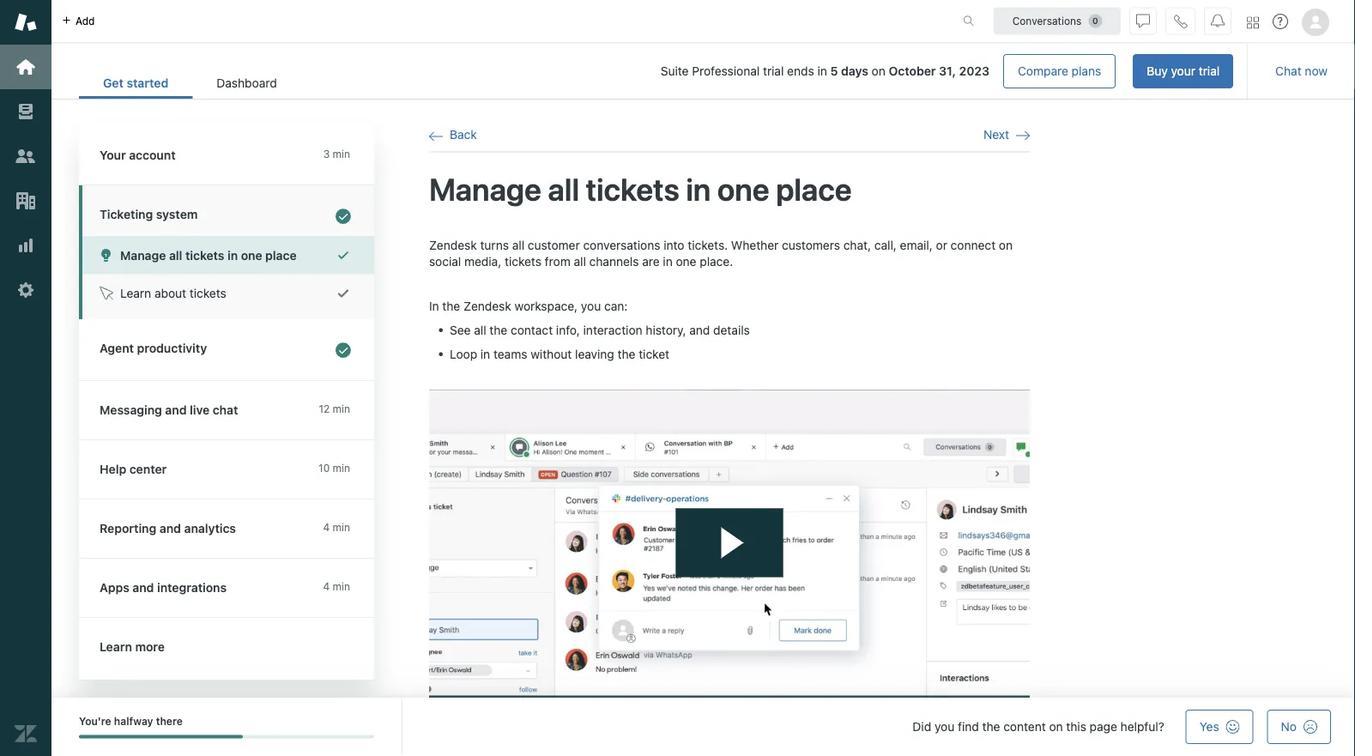 Task type: vqa. For each thing, say whether or not it's contained in the screenshot.
explore to the bottom
no



Task type: describe. For each thing, give the bounding box(es) containing it.
10 min
[[319, 462, 350, 474]]

customers image
[[15, 145, 37, 167]]

2023
[[959, 64, 990, 78]]

details
[[714, 323, 750, 337]]

learn for learn about tickets
[[120, 286, 151, 300]]

in
[[429, 299, 439, 313]]

compare plans
[[1018, 64, 1102, 78]]

social
[[429, 255, 461, 269]]

back button
[[429, 127, 477, 143]]

compare
[[1018, 64, 1069, 78]]

email,
[[900, 238, 933, 252]]

get started
[[103, 76, 169, 90]]

history,
[[646, 323, 686, 337]]

admin image
[[15, 279, 37, 301]]

ticketing system heading
[[79, 185, 374, 236]]

started
[[127, 76, 169, 90]]

help
[[100, 462, 126, 476]]

min for your account
[[333, 148, 350, 160]]

all inside button
[[169, 248, 182, 262]]

did
[[913, 720, 932, 734]]

min for reporting and analytics
[[333, 522, 350, 534]]

the right in
[[442, 299, 460, 313]]

all right see
[[474, 323, 486, 337]]

0 horizontal spatial on
[[872, 64, 886, 78]]

4 min for analytics
[[323, 522, 350, 534]]

chat now button
[[1262, 54, 1342, 88]]

your
[[100, 148, 126, 162]]

31,
[[939, 64, 956, 78]]

productivity
[[137, 341, 207, 355]]

video element
[[429, 390, 1030, 725]]

the up teams
[[490, 323, 508, 337]]

zendesk image
[[15, 723, 37, 745]]

contact
[[511, 323, 553, 337]]

customer
[[528, 238, 580, 252]]

4 for reporting and analytics
[[323, 522, 330, 534]]

zendesk support image
[[15, 11, 37, 33]]

in left 5 in the right of the page
[[818, 64, 827, 78]]

one inside the manage all tickets in one place button
[[241, 248, 262, 262]]

on inside zendesk turns all customer conversations into tickets. whether customers chat, call, email, or connect on social media, tickets from all channels are in one place.
[[999, 238, 1013, 252]]

october
[[889, 64, 936, 78]]

this
[[1067, 720, 1087, 734]]

or
[[936, 238, 948, 252]]

connect
[[951, 238, 996, 252]]

teams
[[494, 347, 528, 361]]

center
[[129, 462, 167, 476]]

the left ticket
[[618, 347, 636, 361]]

there
[[156, 716, 183, 728]]

zendesk inside zendesk turns all customer conversations into tickets. whether customers chat, call, email, or connect on social media, tickets from all channels are in one place.
[[429, 238, 477, 252]]

main element
[[0, 0, 52, 756]]

media,
[[464, 255, 502, 269]]

get
[[103, 76, 124, 90]]

and for messaging and live chat
[[165, 403, 187, 417]]

footer containing did you find the content on this page helpful?
[[52, 698, 1356, 756]]

learn more button
[[79, 618, 371, 677]]

account
[[129, 148, 176, 162]]

progress-bar progress bar
[[79, 735, 374, 739]]

from
[[545, 255, 571, 269]]

in inside zendesk turns all customer conversations into tickets. whether customers chat, call, email, or connect on social media, tickets from all channels are in one place.
[[663, 255, 673, 269]]

section containing compare plans
[[315, 54, 1234, 88]]

ticketing system
[[100, 207, 198, 221]]

messaging
[[100, 403, 162, 417]]

conversations
[[1013, 15, 1082, 27]]

you're
[[79, 716, 111, 728]]

customers
[[782, 238, 840, 252]]

tickets right about
[[190, 286, 226, 300]]

in inside the manage all tickets in one place button
[[228, 248, 238, 262]]

manage all tickets in one place inside button
[[120, 248, 297, 262]]

reporting
[[100, 522, 157, 536]]

manage all tickets in one place button
[[82, 236, 374, 274]]

chat,
[[844, 238, 871, 252]]

chat
[[213, 403, 238, 417]]

learn about tickets
[[120, 286, 226, 300]]

ticketing system button
[[79, 185, 371, 236]]

helpful?
[[1121, 720, 1165, 734]]

content-title region
[[429, 169, 1030, 209]]

agent
[[100, 341, 134, 355]]

5
[[831, 64, 838, 78]]

reporting and analytics
[[100, 522, 236, 536]]

tickets.
[[688, 238, 728, 252]]

did you find the content on this page helpful?
[[913, 720, 1165, 734]]

interaction
[[583, 323, 643, 337]]

days
[[841, 64, 869, 78]]

call,
[[875, 238, 897, 252]]

all right from
[[574, 255, 586, 269]]

about
[[155, 286, 186, 300]]

yes button
[[1186, 710, 1254, 744]]

loop
[[450, 347, 477, 361]]

notifications image
[[1211, 14, 1225, 28]]

in the zendesk workspace, you can:
[[429, 299, 628, 313]]

zendesk turns all customer conversations into tickets. whether customers chat, call, email, or connect on social media, tickets from all channels are in one place.
[[429, 238, 1013, 269]]

button displays agent's chat status as invisible. image
[[1137, 14, 1150, 28]]

0 horizontal spatial you
[[581, 299, 601, 313]]

now
[[1305, 64, 1328, 78]]

and for reporting and analytics
[[160, 522, 181, 536]]

see
[[450, 323, 471, 337]]

your
[[1171, 64, 1196, 78]]

suite professional trial ends in 5 days on october 31, 2023
[[661, 64, 990, 78]]

yes
[[1200, 720, 1220, 734]]

leaving
[[575, 347, 615, 361]]

learn for learn more
[[100, 640, 132, 654]]

views image
[[15, 100, 37, 123]]

back
[[450, 127, 477, 142]]

organizations image
[[15, 190, 37, 212]]



Task type: locate. For each thing, give the bounding box(es) containing it.
add button
[[52, 0, 105, 42]]

1 vertical spatial 4
[[323, 581, 330, 593]]

progress bar image
[[79, 735, 243, 739]]

1 horizontal spatial place
[[776, 171, 852, 207]]

dashboard tab
[[193, 67, 301, 99]]

0 vertical spatial 4
[[323, 522, 330, 534]]

learn inside button
[[120, 286, 151, 300]]

tickets
[[586, 171, 680, 207], [185, 248, 224, 262], [505, 255, 542, 269], [190, 286, 226, 300]]

0 horizontal spatial trial
[[763, 64, 784, 78]]

1 trial from the left
[[1199, 64, 1220, 78]]

1 4 min from the top
[[323, 522, 350, 534]]

and left live
[[165, 403, 187, 417]]

3 min from the top
[[333, 462, 350, 474]]

one down 'into'
[[676, 255, 697, 269]]

1 min from the top
[[333, 148, 350, 160]]

all up learn about tickets
[[169, 248, 182, 262]]

zendesk
[[429, 238, 477, 252], [464, 299, 511, 313]]

0 horizontal spatial place
[[265, 248, 297, 262]]

0 vertical spatial zendesk
[[429, 238, 477, 252]]

analytics
[[184, 522, 236, 536]]

trial inside button
[[1199, 64, 1220, 78]]

place up learn about tickets button
[[265, 248, 297, 262]]

1 vertical spatial learn
[[100, 640, 132, 654]]

integrations
[[157, 581, 227, 595]]

one inside the content-title region
[[718, 171, 770, 207]]

can:
[[604, 299, 628, 313]]

the right find
[[983, 720, 1001, 734]]

all up customer
[[548, 171, 580, 207]]

learn inside dropdown button
[[100, 640, 132, 654]]

trial for your
[[1199, 64, 1220, 78]]

1 horizontal spatial one
[[676, 255, 697, 269]]

whether
[[731, 238, 779, 252]]

video thumbnail image
[[429, 390, 1030, 725], [429, 390, 1030, 725]]

ends
[[787, 64, 814, 78]]

you
[[581, 299, 601, 313], [935, 720, 955, 734]]

4 for apps and integrations
[[323, 581, 330, 593]]

manage all tickets in one place up learn about tickets button
[[120, 248, 297, 262]]

1 vertical spatial manage
[[120, 248, 166, 262]]

one up whether
[[718, 171, 770, 207]]

all inside the content-title region
[[548, 171, 580, 207]]

buy
[[1147, 64, 1168, 78]]

and left details
[[690, 323, 710, 337]]

2 horizontal spatial one
[[718, 171, 770, 207]]

manage
[[429, 171, 542, 207], [120, 248, 166, 262]]

on right days
[[872, 64, 886, 78]]

in up the tickets.
[[686, 171, 711, 207]]

trial for professional
[[763, 64, 784, 78]]

are
[[642, 255, 660, 269]]

buy your trial button
[[1133, 54, 1234, 88]]

help center
[[100, 462, 167, 476]]

October 31, 2023 text field
[[889, 64, 990, 78]]

2 horizontal spatial on
[[1049, 720, 1063, 734]]

1 vertical spatial on
[[999, 238, 1013, 252]]

section
[[315, 54, 1234, 88]]

1 vertical spatial 4 min
[[323, 581, 350, 593]]

live
[[190, 403, 210, 417]]

more
[[135, 640, 165, 654]]

in up learn about tickets button
[[228, 248, 238, 262]]

next button
[[984, 127, 1030, 143]]

0 horizontal spatial manage
[[120, 248, 166, 262]]

workspace,
[[515, 299, 578, 313]]

4 min
[[323, 522, 350, 534], [323, 581, 350, 593]]

you right did
[[935, 720, 955, 734]]

all right turns
[[512, 238, 525, 252]]

2 trial from the left
[[763, 64, 784, 78]]

tickets down turns
[[505, 255, 542, 269]]

and right apps
[[133, 581, 154, 595]]

conversations button
[[994, 7, 1121, 35]]

no
[[1281, 720, 1297, 734]]

1 horizontal spatial manage
[[429, 171, 542, 207]]

2 4 from the top
[[323, 581, 330, 593]]

add
[[76, 15, 95, 27]]

0 vertical spatial manage all tickets in one place
[[429, 171, 852, 207]]

manage all tickets in one place up conversations
[[429, 171, 852, 207]]

4
[[323, 522, 330, 534], [323, 581, 330, 593]]

zendesk products image
[[1247, 17, 1259, 29]]

chat now
[[1276, 64, 1328, 78]]

suite
[[661, 64, 689, 78]]

one up learn about tickets button
[[241, 248, 262, 262]]

place up customers
[[776, 171, 852, 207]]

trial left ends
[[763, 64, 784, 78]]

1 vertical spatial you
[[935, 720, 955, 734]]

content
[[1004, 720, 1046, 734]]

you're halfway there
[[79, 716, 183, 728]]

you left can:
[[581, 299, 601, 313]]

on left the this
[[1049, 720, 1063, 734]]

3 min
[[323, 148, 350, 160]]

min for apps and integrations
[[333, 581, 350, 593]]

agent productivity
[[100, 341, 207, 355]]

and for apps and integrations
[[133, 581, 154, 595]]

region
[[429, 237, 1030, 725]]

one inside zendesk turns all customer conversations into tickets. whether customers chat, call, email, or connect on social media, tickets from all channels are in one place.
[[676, 255, 697, 269]]

apps
[[100, 581, 129, 595]]

tickets up conversations
[[586, 171, 680, 207]]

zendesk up see
[[464, 299, 511, 313]]

conversations
[[583, 238, 661, 252]]

get help image
[[1273, 14, 1289, 29]]

0 vertical spatial place
[[776, 171, 852, 207]]

trial right your
[[1199, 64, 1220, 78]]

0 vertical spatial on
[[872, 64, 886, 78]]

halfway
[[114, 716, 153, 728]]

min for help center
[[333, 462, 350, 474]]

next
[[984, 127, 1010, 142]]

compare plans button
[[1004, 54, 1116, 88]]

manage all tickets in one place inside the content-title region
[[429, 171, 852, 207]]

place inside the content-title region
[[776, 171, 852, 207]]

2 4 min from the top
[[323, 581, 350, 593]]

in right the loop
[[481, 347, 490, 361]]

in right are at the left top of page
[[663, 255, 673, 269]]

0 vertical spatial 4 min
[[323, 522, 350, 534]]

no button
[[1268, 710, 1332, 744]]

and
[[690, 323, 710, 337], [165, 403, 187, 417], [160, 522, 181, 536], [133, 581, 154, 595]]

0 horizontal spatial manage all tickets in one place
[[120, 248, 297, 262]]

system
[[156, 207, 198, 221]]

1 horizontal spatial trial
[[1199, 64, 1220, 78]]

10
[[319, 462, 330, 474]]

without
[[531, 347, 572, 361]]

professional
[[692, 64, 760, 78]]

1 horizontal spatial on
[[999, 238, 1013, 252]]

min
[[333, 148, 350, 160], [333, 403, 350, 415], [333, 462, 350, 474], [333, 522, 350, 534], [333, 581, 350, 593]]

and left analytics
[[160, 522, 181, 536]]

1 vertical spatial zendesk
[[464, 299, 511, 313]]

messaging and live chat
[[100, 403, 238, 417]]

0 vertical spatial you
[[581, 299, 601, 313]]

place inside the manage all tickets in one place button
[[265, 248, 297, 262]]

4 min from the top
[[333, 522, 350, 534]]

2 vertical spatial on
[[1049, 720, 1063, 734]]

manage inside the content-title region
[[429, 171, 542, 207]]

learn left about
[[120, 286, 151, 300]]

reporting image
[[15, 234, 37, 257]]

region containing zendesk turns all customer conversations into tickets. whether customers chat, call, email, or connect on social media, tickets from all channels are in one place.
[[429, 237, 1030, 725]]

loop in teams without leaving the ticket
[[450, 347, 670, 361]]

place
[[776, 171, 852, 207], [265, 248, 297, 262]]

zendesk up the social
[[429, 238, 477, 252]]

tickets inside the content-title region
[[586, 171, 680, 207]]

0 vertical spatial manage
[[429, 171, 542, 207]]

in
[[818, 64, 827, 78], [686, 171, 711, 207], [228, 248, 238, 262], [663, 255, 673, 269], [481, 347, 490, 361]]

see all the contact info, interaction history, and details
[[450, 323, 750, 337]]

0 vertical spatial learn
[[120, 286, 151, 300]]

manage inside the manage all tickets in one place button
[[120, 248, 166, 262]]

agent productivity button
[[79, 319, 371, 380]]

learn left more
[[100, 640, 132, 654]]

1 4 from the top
[[323, 522, 330, 534]]

4 min for integrations
[[323, 581, 350, 593]]

1 horizontal spatial manage all tickets in one place
[[429, 171, 852, 207]]

info,
[[556, 323, 580, 337]]

tickets inside zendesk turns all customer conversations into tickets. whether customers chat, call, email, or connect on social media, tickets from all channels are in one place.
[[505, 255, 542, 269]]

footer
[[52, 698, 1356, 756]]

channels
[[590, 255, 639, 269]]

tab list
[[79, 67, 301, 99]]

tickets up learn about tickets button
[[185, 248, 224, 262]]

2 min from the top
[[333, 403, 350, 415]]

1 vertical spatial place
[[265, 248, 297, 262]]

learn more
[[100, 640, 165, 654]]

plans
[[1072, 64, 1102, 78]]

in inside the content-title region
[[686, 171, 711, 207]]

into
[[664, 238, 685, 252]]

find
[[958, 720, 979, 734]]

ticketing
[[100, 207, 153, 221]]

trial
[[1199, 64, 1220, 78], [763, 64, 784, 78]]

0 horizontal spatial one
[[241, 248, 262, 262]]

on right the connect
[[999, 238, 1013, 252]]

one
[[718, 171, 770, 207], [241, 248, 262, 262], [676, 255, 697, 269]]

3
[[323, 148, 330, 160]]

1 horizontal spatial you
[[935, 720, 955, 734]]

manage up turns
[[429, 171, 542, 207]]

buy your trial
[[1147, 64, 1220, 78]]

place.
[[700, 255, 733, 269]]

min for messaging and live chat
[[333, 403, 350, 415]]

learn about tickets button
[[82, 274, 374, 312]]

the inside footer
[[983, 720, 1001, 734]]

tab list containing get started
[[79, 67, 301, 99]]

12 min
[[319, 403, 350, 415]]

1 vertical spatial manage all tickets in one place
[[120, 248, 297, 262]]

ticket
[[639, 347, 670, 361]]

get started image
[[15, 56, 37, 78]]

manage down ticketing system
[[120, 248, 166, 262]]

chat
[[1276, 64, 1302, 78]]

5 min from the top
[[333, 581, 350, 593]]



